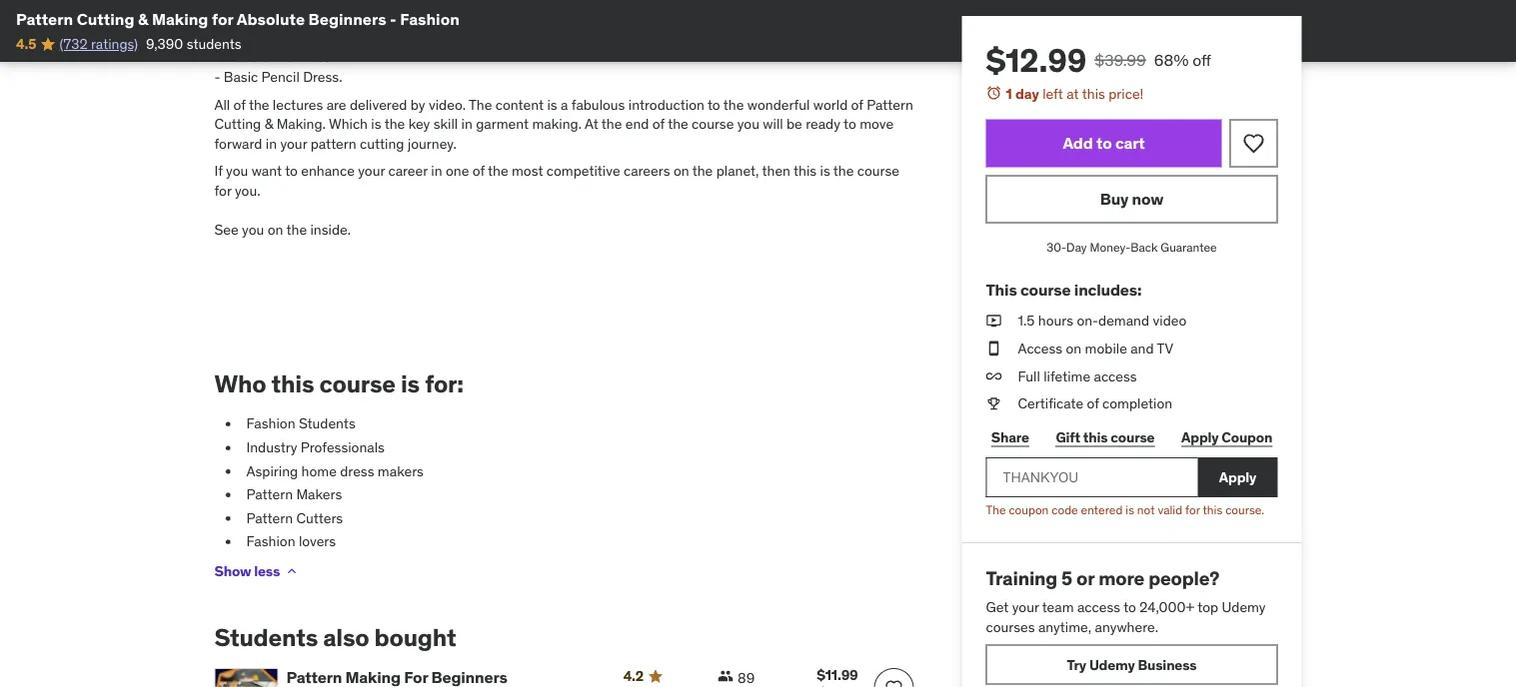 Task type: vqa. For each thing, say whether or not it's contained in the screenshot.
Pattern in - Basic garment construction. - Neck lines & Seems. - Basic Shift Dress. - Basic Pencil Dress. All of the lectures are delivered by video. The content is a fabulous introduction to the wonderful world of Pattern Cutting & Making. Which is the key skill in garment making. At the end of the course you will be ready to move forward in your pattern cutting journey.
yes



Task type: locate. For each thing, give the bounding box(es) containing it.
on-
[[1077, 312, 1099, 330]]

1 vertical spatial cutting
[[214, 115, 261, 133]]

course down introduction at left top
[[692, 115, 734, 133]]

0 vertical spatial udemy
[[1222, 599, 1266, 617]]

$39.99
[[1095, 49, 1147, 70]]

xsmall image for certificate
[[986, 394, 1002, 414]]

2 vertical spatial in
[[431, 162, 442, 180]]

add to wishlist image
[[1242, 132, 1266, 156], [884, 679, 904, 688]]

your inside training 5 or more people? get your team access to 24,000+ top udemy courses anytime, anywhere.
[[1013, 599, 1039, 617]]

0 vertical spatial you
[[738, 115, 760, 133]]

code
[[1052, 502, 1079, 518]]

4.5
[[16, 35, 36, 53]]

1 horizontal spatial &
[[265, 115, 273, 133]]

students
[[299, 415, 356, 433], [214, 623, 318, 653]]

more
[[1099, 567, 1145, 591]]

of down full lifetime access
[[1087, 395, 1100, 413]]

of right the world
[[851, 95, 864, 113]]

1 horizontal spatial add to wishlist image
[[1242, 132, 1266, 156]]

students down less
[[214, 623, 318, 653]]

you inside if you want to enhance your career in one of the most competitive careers on the planet, then this is the course for you.
[[226, 162, 248, 180]]

garment down content
[[476, 115, 529, 133]]

fashion up 'industry'
[[246, 415, 295, 433]]

for down if
[[214, 182, 232, 200]]

cutting
[[77, 8, 134, 29], [214, 115, 261, 133]]

your down cutting
[[358, 162, 385, 180]]

the right at
[[602, 115, 622, 133]]

who this course is for:
[[214, 369, 464, 399]]

1 horizontal spatial cutting
[[214, 115, 261, 133]]

add to cart
[[1063, 133, 1145, 153]]

anywhere.
[[1095, 619, 1159, 637]]

back
[[1131, 240, 1158, 256]]

1 vertical spatial in
[[266, 134, 277, 152]]

the right video.
[[469, 95, 492, 113]]

xsmall image left full on the bottom of the page
[[986, 367, 1002, 386]]

guarantee
[[1161, 240, 1217, 256]]

0 vertical spatial on
[[674, 162, 689, 180]]

1 horizontal spatial on
[[674, 162, 689, 180]]

you right if
[[226, 162, 248, 180]]

you right see
[[242, 221, 264, 239]]

basic up all
[[224, 68, 258, 86]]

this right then
[[794, 162, 817, 180]]

you for if you want to enhance your career in one of the most competitive careers on the planet, then this is the course for you.
[[226, 162, 248, 180]]

xsmall image left 1.5
[[986, 312, 1002, 331]]

apply up course.
[[1220, 468, 1257, 486]]

2 vertical spatial basic
[[224, 68, 258, 86]]

basic up neck
[[224, 9, 258, 27]]

the
[[249, 95, 269, 113], [724, 95, 744, 113], [385, 115, 405, 133], [602, 115, 622, 133], [668, 115, 689, 133], [488, 162, 509, 180], [693, 162, 713, 180], [834, 162, 854, 180], [286, 221, 307, 239]]

move
[[860, 115, 894, 133]]

day
[[1067, 240, 1087, 256]]

fashion
[[400, 8, 460, 29], [246, 415, 295, 433], [246, 533, 295, 551]]

2 basic from the top
[[224, 48, 258, 66]]

show
[[214, 563, 251, 581]]

1 vertical spatial your
[[358, 162, 385, 180]]

1 vertical spatial udemy
[[1090, 656, 1135, 674]]

video.
[[429, 95, 466, 113]]

is left not
[[1126, 502, 1135, 518]]

shift
[[262, 48, 291, 66]]

course down move
[[858, 162, 900, 180]]

your down making.
[[280, 134, 307, 152]]

course up professionals
[[319, 369, 396, 399]]

cutting inside - basic garment construction. - neck lines & seems. - basic shift dress. - basic pencil dress. all of the lectures are delivered by video. the content is a fabulous introduction to the wonderful world of pattern cutting & making. which is the key skill in garment making. at the end of the course you will be ready to move forward in your pattern cutting journey.
[[214, 115, 261, 133]]

2 vertical spatial on
[[1066, 340, 1082, 358]]

fashion up less
[[246, 533, 295, 551]]

1 horizontal spatial garment
[[476, 115, 529, 133]]

cart
[[1116, 133, 1145, 153]]

1 horizontal spatial your
[[358, 162, 385, 180]]

access down mobile at the right
[[1094, 367, 1137, 385]]

entered
[[1081, 502, 1123, 518]]

0 vertical spatial the
[[469, 95, 492, 113]]

business
[[1138, 656, 1197, 674]]

0 horizontal spatial in
[[266, 134, 277, 152]]

see
[[214, 221, 239, 239]]

course inside if you want to enhance your career in one of the most competitive careers on the planet, then this is the course for you.
[[858, 162, 900, 180]]

the left the inside.
[[286, 221, 307, 239]]

in right skill
[[461, 115, 473, 133]]

1 vertical spatial basic
[[224, 48, 258, 66]]

apply left coupon
[[1182, 428, 1219, 446]]

0 vertical spatial apply
[[1182, 428, 1219, 446]]

forward
[[214, 134, 262, 152]]

xsmall image left 89
[[718, 669, 734, 685]]

1 vertical spatial access
[[1078, 599, 1121, 617]]

then
[[762, 162, 791, 180]]

1 horizontal spatial the
[[986, 502, 1006, 518]]

this right at
[[1083, 84, 1106, 102]]

and
[[1131, 340, 1154, 358]]

0 vertical spatial add to wishlist image
[[1242, 132, 1266, 156]]

0 horizontal spatial your
[[280, 134, 307, 152]]

now
[[1132, 189, 1164, 209]]

is down ready
[[820, 162, 831, 180]]

0 vertical spatial basic
[[224, 9, 258, 27]]

xsmall image for 89
[[718, 669, 734, 685]]

2 horizontal spatial on
[[1066, 340, 1082, 358]]

0 horizontal spatial cutting
[[77, 8, 134, 29]]

for up students
[[212, 8, 233, 29]]

in up want on the left top of page
[[266, 134, 277, 152]]

THANKYOU text field
[[986, 458, 1198, 498]]

your inside if you want to enhance your career in one of the most competitive careers on the planet, then this is the course for you.
[[358, 162, 385, 180]]

1 day left at this price!
[[1006, 84, 1144, 102]]

& left making.
[[265, 115, 273, 133]]

xsmall image for access
[[986, 339, 1002, 359]]

day
[[1016, 84, 1040, 102]]

top
[[1198, 599, 1219, 617]]

gift
[[1056, 428, 1081, 446]]

wonderful
[[748, 95, 810, 113]]

& up 9,390
[[138, 8, 148, 29]]

students inside 'fashion students industry professionals aspiring home dress makers pattern makers pattern cutters fashion lovers'
[[299, 415, 356, 433]]

course down completion
[[1111, 428, 1155, 446]]

students
[[187, 35, 242, 53]]

apply coupon
[[1182, 428, 1273, 446]]

udemy
[[1222, 599, 1266, 617], [1090, 656, 1135, 674]]

you.
[[235, 182, 260, 200]]

xsmall image right less
[[284, 564, 300, 580]]

1 vertical spatial fashion
[[246, 415, 295, 433]]

students up professionals
[[299, 415, 356, 433]]

to left cart
[[1097, 133, 1112, 153]]

get
[[986, 599, 1009, 617]]

on up full lifetime access
[[1066, 340, 1082, 358]]

the down introduction at left top
[[668, 115, 689, 133]]

in
[[461, 115, 473, 133], [266, 134, 277, 152], [431, 162, 442, 180]]

2 vertical spatial your
[[1013, 599, 1039, 617]]

apply inside apply button
[[1220, 468, 1257, 486]]

0 horizontal spatial &
[[138, 8, 148, 29]]

1 vertical spatial apply
[[1220, 468, 1257, 486]]

1 vertical spatial xsmall image
[[986, 394, 1002, 414]]

the inside - basic garment construction. - neck lines & seems. - basic shift dress. - basic pencil dress. all of the lectures are delivered by video. the content is a fabulous introduction to the wonderful world of pattern cutting & making. which is the key skill in garment making. at the end of the course you will be ready to move forward in your pattern cutting journey.
[[469, 95, 492, 113]]

cutting up (732 ratings)
[[77, 8, 134, 29]]

certificate of completion
[[1018, 395, 1173, 413]]

access
[[1018, 340, 1063, 358]]

udemy right top at right bottom
[[1222, 599, 1266, 617]]

1 horizontal spatial udemy
[[1222, 599, 1266, 617]]

cutting up forward
[[214, 115, 261, 133]]

to up 'anywhere.'
[[1124, 599, 1137, 617]]

anytime,
[[1039, 619, 1092, 637]]

garment
[[262, 9, 314, 27], [476, 115, 529, 133]]

1 vertical spatial dress.
[[303, 68, 342, 86]]

the left coupon
[[986, 502, 1006, 518]]

garment up 'lines'
[[262, 9, 314, 27]]

a
[[561, 95, 568, 113]]

lovers
[[299, 533, 336, 551]]

professionals
[[301, 439, 385, 457]]

2 vertical spatial for
[[1186, 502, 1201, 518]]

to
[[708, 95, 721, 113], [844, 115, 857, 133], [1097, 133, 1112, 153], [285, 162, 298, 180], [1124, 599, 1137, 617]]

your up the courses
[[1013, 599, 1039, 617]]

0 horizontal spatial on
[[268, 221, 283, 239]]

2 xsmall image from the top
[[986, 394, 1002, 414]]

of right one
[[473, 162, 485, 180]]

add to cart button
[[986, 120, 1222, 168]]

of
[[234, 95, 246, 113], [851, 95, 864, 113], [653, 115, 665, 133], [473, 162, 485, 180], [1087, 395, 1100, 413]]

0 horizontal spatial garment
[[262, 9, 314, 27]]

course up 'hours'
[[1021, 279, 1071, 300]]

xsmall image inside the 'show less' button
[[284, 564, 300, 580]]

bought
[[375, 623, 456, 653]]

construction.
[[318, 9, 400, 27]]

pencil
[[262, 68, 300, 86]]

makers
[[378, 462, 424, 480]]

dress. up are
[[303, 68, 342, 86]]

& right 'lines'
[[292, 28, 301, 46]]

0 vertical spatial xsmall image
[[986, 339, 1002, 359]]

on right the careers
[[674, 162, 689, 180]]

dress. down the seems.
[[295, 48, 334, 66]]

0 vertical spatial students
[[299, 415, 356, 433]]

1 vertical spatial you
[[226, 162, 248, 180]]

access down or at the right bottom of page
[[1078, 599, 1121, 617]]

24,000+
[[1140, 599, 1195, 617]]

- down pattern cutting & making for absolute beginners - fashion
[[214, 48, 220, 66]]

1 xsmall image from the top
[[986, 339, 1002, 359]]

journey.
[[408, 134, 457, 152]]

courses
[[986, 619, 1035, 637]]

price!
[[1109, 84, 1144, 102]]

1 vertical spatial the
[[986, 502, 1006, 518]]

xsmall image
[[986, 339, 1002, 359], [986, 394, 1002, 414]]

apply coupon button
[[1177, 418, 1278, 458]]

3 basic from the top
[[224, 68, 258, 86]]

1 horizontal spatial in
[[431, 162, 442, 180]]

apply inside apply coupon button
[[1182, 428, 1219, 446]]

pattern
[[16, 8, 73, 29], [867, 95, 914, 113], [246, 486, 293, 504], [246, 509, 293, 527]]

coupon
[[1222, 428, 1273, 446]]

to right introduction at left top
[[708, 95, 721, 113]]

valid
[[1158, 502, 1183, 518]]

2 horizontal spatial &
[[292, 28, 301, 46]]

1 vertical spatial garment
[[476, 115, 529, 133]]

2 vertical spatial you
[[242, 221, 264, 239]]

2 horizontal spatial in
[[461, 115, 473, 133]]

9,390 students
[[146, 35, 242, 53]]

try udemy business
[[1067, 656, 1197, 674]]

xsmall image up share
[[986, 394, 1002, 414]]

to right want on the left top of page
[[285, 162, 298, 180]]

seems.
[[304, 28, 351, 46]]

1 basic from the top
[[224, 9, 258, 27]]

0 horizontal spatial add to wishlist image
[[884, 679, 904, 688]]

udemy inside training 5 or more people? get your team access to 24,000+ top udemy courses anytime, anywhere.
[[1222, 599, 1266, 617]]

try udemy business link
[[986, 646, 1278, 686]]

1 vertical spatial add to wishlist image
[[884, 679, 904, 688]]

1 vertical spatial for
[[214, 182, 232, 200]]

of inside if you want to enhance your career in one of the most competitive careers on the planet, then this is the course for you.
[[473, 162, 485, 180]]

aspiring
[[246, 462, 298, 480]]

0 horizontal spatial the
[[469, 95, 492, 113]]

you left will
[[738, 115, 760, 133]]

includes:
[[1075, 279, 1142, 300]]

0 vertical spatial your
[[280, 134, 307, 152]]

(732 ratings)
[[60, 35, 138, 53]]

-
[[390, 8, 397, 29], [214, 9, 220, 27], [214, 28, 220, 46], [214, 48, 220, 66], [214, 68, 220, 86]]

xsmall image left the access
[[986, 339, 1002, 359]]

alarm image
[[986, 85, 1002, 101]]

basic down neck
[[224, 48, 258, 66]]

&
[[138, 8, 148, 29], [292, 28, 301, 46], [265, 115, 273, 133]]

to left move
[[844, 115, 857, 133]]

making.
[[277, 115, 326, 133]]

0 vertical spatial in
[[461, 115, 473, 133]]

0 vertical spatial cutting
[[77, 8, 134, 29]]

on right see
[[268, 221, 283, 239]]

$12.99
[[986, 40, 1087, 80]]

completion
[[1103, 395, 1173, 413]]

people?
[[1149, 567, 1220, 591]]

2 horizontal spatial your
[[1013, 599, 1039, 617]]

in left one
[[431, 162, 442, 180]]

buy
[[1101, 189, 1129, 209]]

udemy right try
[[1090, 656, 1135, 674]]

this inside if you want to enhance your career in one of the most competitive careers on the planet, then this is the course for you.
[[794, 162, 817, 180]]

to inside add to cart button
[[1097, 133, 1112, 153]]

to inside if you want to enhance your career in one of the most competitive careers on the planet, then this is the course for you.
[[285, 162, 298, 180]]

who
[[214, 369, 266, 399]]

gift this course
[[1056, 428, 1155, 446]]

xsmall image
[[986, 312, 1002, 331], [986, 367, 1002, 386], [284, 564, 300, 580], [718, 669, 734, 685]]

2 vertical spatial fashion
[[246, 533, 295, 551]]

0 vertical spatial garment
[[262, 9, 314, 27]]

for right valid
[[1186, 502, 1201, 518]]

fashion right construction.
[[400, 8, 460, 29]]



Task type: describe. For each thing, give the bounding box(es) containing it.
pattern
[[311, 134, 357, 152]]

beginners
[[309, 8, 386, 29]]

1
[[1006, 84, 1013, 102]]

on inside if you want to enhance your career in one of the most competitive careers on the planet, then this is the course for you.
[[674, 162, 689, 180]]

- up all
[[214, 68, 220, 86]]

add
[[1063, 133, 1093, 153]]

neck
[[224, 28, 256, 46]]

the left planet,
[[693, 162, 713, 180]]

the up cutting
[[385, 115, 405, 133]]

coupon
[[1009, 502, 1049, 518]]

- up students
[[214, 9, 220, 27]]

the left most
[[488, 162, 509, 180]]

apply button
[[1198, 458, 1278, 498]]

this right gift
[[1084, 428, 1108, 446]]

this
[[986, 279, 1017, 300]]

careers
[[624, 162, 670, 180]]

making
[[152, 8, 208, 29]]

this left course.
[[1203, 502, 1223, 518]]

$12.99 $39.99 68% off
[[986, 40, 1212, 80]]

- basic garment construction. - neck lines & seems. - basic shift dress. - basic pencil dress. all of the lectures are delivered by video. the content is a fabulous introduction to the wonderful world of pattern cutting & making. which is the key skill in garment making. at the end of the course you will be ready to move forward in your pattern cutting journey.
[[214, 9, 914, 152]]

demand
[[1099, 312, 1150, 330]]

team
[[1043, 599, 1074, 617]]

$11.99
[[817, 667, 858, 685]]

pattern inside - basic garment construction. - neck lines & seems. - basic shift dress. - basic pencil dress. all of the lectures are delivered by video. the content is a fabulous introduction to the wonderful world of pattern cutting & making. which is the key skill in garment making. at the end of the course you will be ready to move forward in your pattern cutting journey.
[[867, 95, 914, 113]]

most
[[512, 162, 543, 180]]

training 5 or more people? get your team access to 24,000+ top udemy courses anytime, anywhere.
[[986, 567, 1266, 637]]

for inside if you want to enhance your career in one of the most competitive careers on the planet, then this is the course for you.
[[214, 182, 232, 200]]

this course includes:
[[986, 279, 1142, 300]]

is down delivered
[[371, 115, 381, 133]]

fabulous
[[572, 95, 625, 113]]

you for see you on the inside.
[[242, 221, 264, 239]]

fashion students industry professionals aspiring home dress makers pattern makers pattern cutters fashion lovers
[[246, 415, 424, 551]]

makers
[[296, 486, 342, 504]]

access inside training 5 or more people? get your team access to 24,000+ top udemy courses anytime, anywhere.
[[1078, 599, 1121, 617]]

left
[[1043, 84, 1064, 102]]

want
[[252, 162, 282, 180]]

ratings)
[[91, 35, 138, 53]]

in inside if you want to enhance your career in one of the most competitive careers on the planet, then this is the course for you.
[[431, 162, 442, 180]]

of down introduction at left top
[[653, 115, 665, 133]]

money-
[[1090, 240, 1131, 256]]

0 vertical spatial fashion
[[400, 8, 460, 29]]

off
[[1193, 49, 1212, 70]]

by
[[411, 95, 425, 113]]

industry
[[246, 439, 297, 457]]

share
[[992, 428, 1030, 446]]

at
[[585, 115, 599, 133]]

the coupon code entered is not valid for this course.
[[986, 502, 1265, 518]]

for:
[[425, 369, 464, 399]]

will
[[763, 115, 784, 133]]

which
[[329, 115, 368, 133]]

dress
[[340, 462, 374, 480]]

0 vertical spatial access
[[1094, 367, 1137, 385]]

you inside - basic garment construction. - neck lines & seems. - basic shift dress. - basic pencil dress. all of the lectures are delivered by video. the content is a fabulous introduction to the wonderful world of pattern cutting & making. which is the key skill in garment making. at the end of the course you will be ready to move forward in your pattern cutting journey.
[[738, 115, 760, 133]]

the left wonderful
[[724, 95, 744, 113]]

are
[[327, 95, 347, 113]]

absolute
[[237, 8, 305, 29]]

0 vertical spatial for
[[212, 8, 233, 29]]

this right who
[[272, 369, 314, 399]]

course.
[[1226, 502, 1265, 518]]

full lifetime access
[[1018, 367, 1137, 385]]

- left neck
[[214, 28, 220, 46]]

try
[[1067, 656, 1087, 674]]

not
[[1138, 502, 1155, 518]]

content
[[496, 95, 544, 113]]

video
[[1153, 312, 1187, 330]]

is left a
[[547, 95, 557, 113]]

key
[[409, 115, 430, 133]]

1 vertical spatial students
[[214, 623, 318, 653]]

30-day money-back guarantee
[[1047, 240, 1217, 256]]

be
[[787, 115, 803, 133]]

inside.
[[310, 221, 351, 239]]

0 vertical spatial dress.
[[295, 48, 334, 66]]

1 vertical spatial on
[[268, 221, 283, 239]]

89
[[738, 669, 755, 687]]

one
[[446, 162, 469, 180]]

cutting
[[360, 134, 404, 152]]

career
[[388, 162, 428, 180]]

share button
[[986, 418, 1035, 458]]

cutters
[[296, 509, 343, 527]]

course inside - basic garment construction. - neck lines & seems. - basic shift dress. - basic pencil dress. all of the lectures are delivered by video. the content is a fabulous introduction to the wonderful world of pattern cutting & making. which is the key skill in garment making. at the end of the course you will be ready to move forward in your pattern cutting journey.
[[692, 115, 734, 133]]

the down pencil
[[249, 95, 269, 113]]

- right beginners
[[390, 8, 397, 29]]

competitive
[[547, 162, 620, 180]]

is inside if you want to enhance your career in one of the most competitive careers on the planet, then this is the course for you.
[[820, 162, 831, 180]]

apply for apply
[[1220, 468, 1257, 486]]

ready
[[806, 115, 841, 133]]

all
[[214, 95, 230, 113]]

your inside - basic garment construction. - neck lines & seems. - basic shift dress. - basic pencil dress. all of the lectures are delivered by video. the content is a fabulous introduction to the wonderful world of pattern cutting & making. which is the key skill in garment making. at the end of the course you will be ready to move forward in your pattern cutting journey.
[[280, 134, 307, 152]]

buy now button
[[986, 176, 1278, 224]]

or
[[1077, 567, 1095, 591]]

xsmall image for 1.5 hours on-demand video
[[986, 312, 1002, 331]]

introduction
[[629, 95, 705, 113]]

if
[[214, 162, 223, 180]]

to inside training 5 or more people? get your team access to 24,000+ top udemy courses anytime, anywhere.
[[1124, 599, 1137, 617]]

68%
[[1155, 49, 1189, 70]]

pattern cutting & making for absolute beginners - fashion
[[16, 8, 460, 29]]

gift this course link
[[1051, 418, 1161, 458]]

show less button
[[214, 552, 300, 592]]

of right all
[[234, 95, 246, 113]]

lectures
[[273, 95, 323, 113]]

making.
[[532, 115, 582, 133]]

1.5 hours on-demand video
[[1018, 312, 1187, 330]]

is left for:
[[401, 369, 420, 399]]

training
[[986, 567, 1058, 591]]

the down ready
[[834, 162, 854, 180]]

hours
[[1039, 312, 1074, 330]]

xsmall image for full lifetime access
[[986, 367, 1002, 386]]

1.5
[[1018, 312, 1035, 330]]

apply for apply coupon
[[1182, 428, 1219, 446]]

0 horizontal spatial udemy
[[1090, 656, 1135, 674]]

if you want to enhance your career in one of the most competitive careers on the planet, then this is the course for you.
[[214, 162, 900, 200]]



